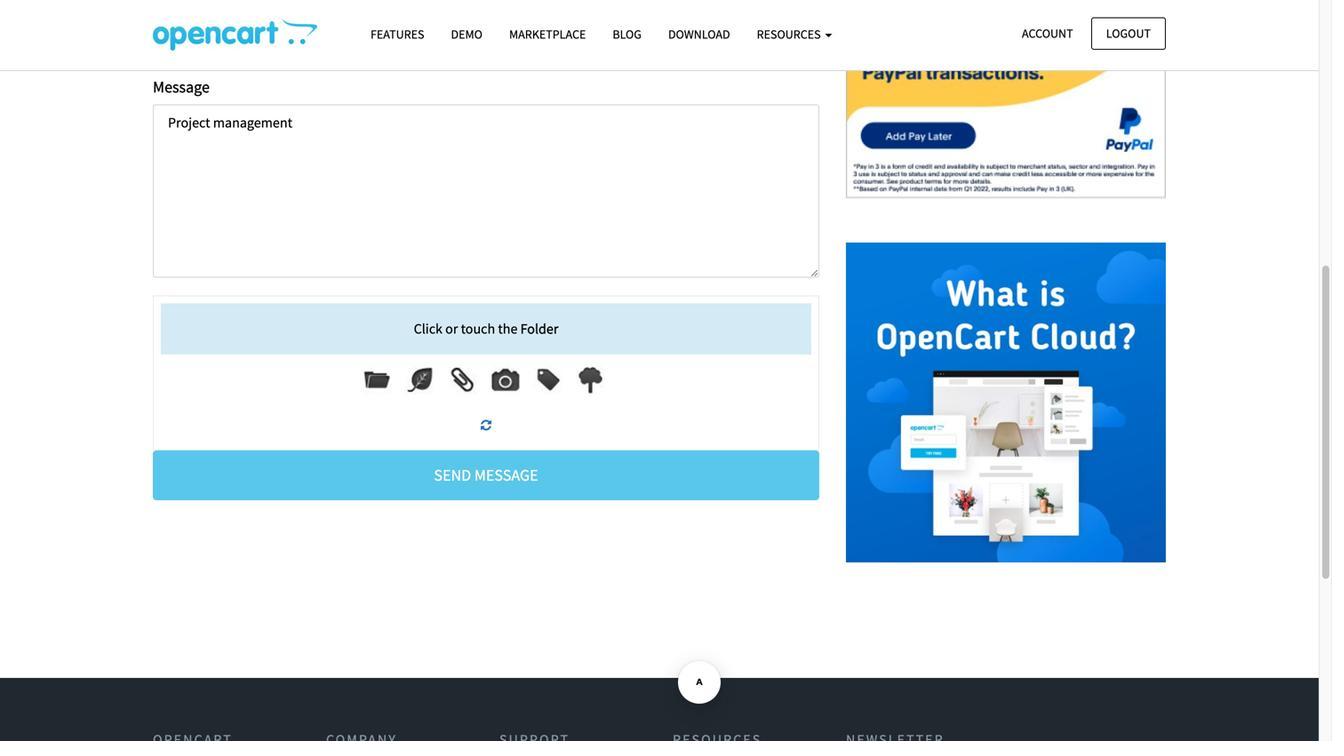 Task type: locate. For each thing, give the bounding box(es) containing it.
click or touch the folder
[[414, 320, 559, 338]]

marketplace
[[509, 26, 586, 42]]

the
[[498, 320, 518, 338]]

1 horizontal spatial message
[[475, 465, 538, 485]]

1 vertical spatial message
[[475, 465, 538, 485]]

resources
[[757, 26, 824, 42]]

download
[[669, 26, 731, 42]]

message
[[153, 77, 210, 97], [475, 465, 538, 485]]

folder
[[521, 320, 559, 338]]

features link
[[357, 19, 438, 50]]

What is your order ID? text field
[[153, 16, 473, 56]]

or
[[446, 320, 458, 338]]

0 horizontal spatial message
[[153, 77, 210, 97]]

account link
[[1007, 17, 1089, 50]]

logout
[[1107, 25, 1151, 41]]

message right send
[[475, 465, 538, 485]]

logout link
[[1092, 17, 1166, 50]]

blog link
[[600, 19, 655, 50]]

demo link
[[438, 19, 496, 50]]

message down opencart - contact image
[[153, 77, 210, 97]]



Task type: vqa. For each thing, say whether or not it's contained in the screenshot.
third plus square o icon from the bottom of the page
no



Task type: describe. For each thing, give the bounding box(es) containing it.
refresh image
[[481, 419, 492, 432]]

Message text field
[[153, 104, 820, 278]]

paypal blog image
[[846, 0, 1166, 225]]

blog
[[613, 26, 642, 42]]

resources link
[[744, 19, 846, 50]]

message inside button
[[475, 465, 538, 485]]

opencart - contact image
[[153, 19, 317, 51]]

marketplace link
[[496, 19, 600, 50]]

account
[[1022, 25, 1074, 41]]

click
[[414, 320, 443, 338]]

download link
[[655, 19, 744, 50]]

demo
[[451, 26, 483, 42]]

features
[[371, 26, 425, 42]]

opencart cloud image
[[846, 243, 1166, 563]]

send message
[[434, 465, 538, 485]]

send message button
[[153, 451, 820, 500]]

touch
[[461, 320, 495, 338]]

send
[[434, 465, 471, 485]]

0 vertical spatial message
[[153, 77, 210, 97]]



